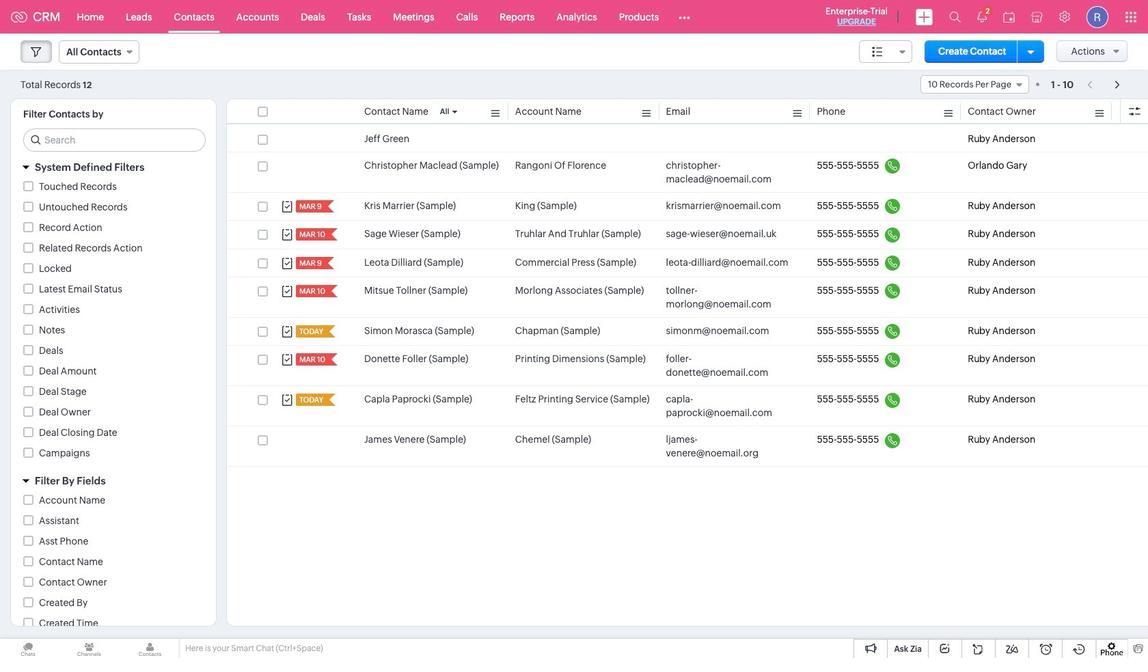 Task type: locate. For each thing, give the bounding box(es) containing it.
signals element
[[969, 0, 995, 33]]

create menu element
[[908, 0, 941, 33]]

Other Modules field
[[670, 6, 699, 28]]

None field
[[59, 40, 139, 64], [859, 40, 913, 63], [921, 75, 1029, 94], [59, 40, 139, 64], [921, 75, 1029, 94]]

chats image
[[0, 639, 56, 658]]

calendar image
[[1003, 11, 1015, 22]]

Search text field
[[24, 129, 205, 151]]

contacts image
[[122, 639, 178, 658]]

profile image
[[1087, 6, 1109, 28]]

profile element
[[1079, 0, 1117, 33]]

row group
[[227, 126, 1148, 467]]



Task type: describe. For each thing, give the bounding box(es) containing it.
create menu image
[[916, 9, 933, 25]]

logo image
[[11, 11, 27, 22]]

size image
[[872, 46, 883, 58]]

none field 'size'
[[859, 40, 913, 63]]

search image
[[949, 11, 961, 23]]

search element
[[941, 0, 969, 33]]

channels image
[[61, 639, 117, 658]]



